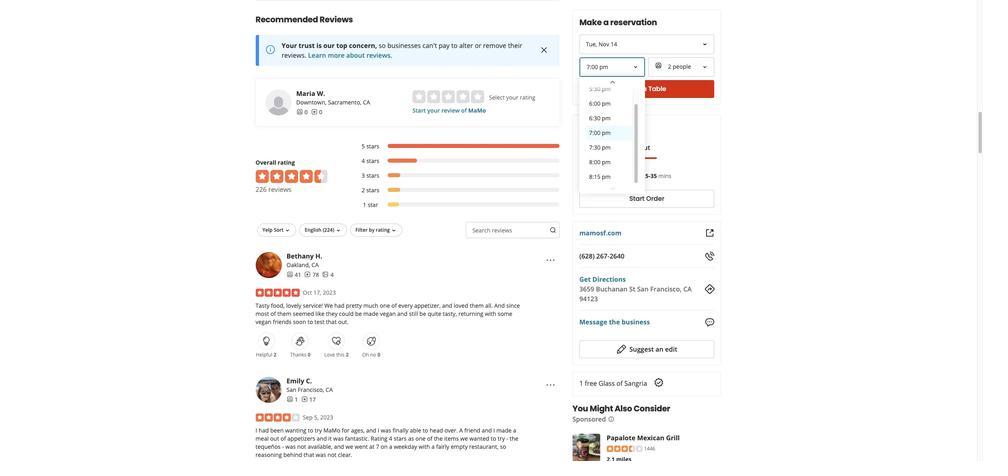 Task type: describe. For each thing, give the bounding box(es) containing it.
restaurant,
[[469, 443, 499, 451]]

consider
[[634, 403, 670, 415]]

francisco, inside get directions 3659 buchanan st san francisco, ca 94123
[[651, 285, 682, 294]]

their
[[508, 41, 522, 50]]

find a table
[[628, 85, 666, 94]]

0 right thanks
[[308, 352, 311, 359]]

papalote
[[607, 434, 636, 443]]

out
[[270, 435, 279, 443]]

photo of maria w. image
[[265, 89, 291, 116]]

table
[[649, 85, 666, 94]]

8:15 pm button
[[586, 170, 633, 184]]

24 chevron down v2 image
[[608, 78, 617, 87]]

food
[[604, 122, 624, 133]]

0 vertical spatial -
[[506, 435, 508, 443]]

filter reviews by 2 stars rating element
[[353, 186, 560, 195]]

94123
[[580, 295, 598, 304]]

1 star
[[363, 201, 378, 209]]

ca inside maria w. downtown, sacramento, ca
[[363, 98, 370, 106]]

filter reviews by 4 stars rating element
[[353, 157, 560, 165]]

7:00 pm
[[589, 129, 611, 137]]

6:30 pm button
[[586, 111, 633, 126]]

Select a date text field
[[580, 35, 715, 54]]

soon
[[293, 318, 306, 326]]

friends element for maria w.
[[296, 108, 308, 116]]

search image
[[550, 227, 556, 234]]

oct 17, 2023
[[303, 289, 336, 297]]

appetizers
[[287, 435, 315, 443]]

1 i from the left
[[256, 427, 257, 435]]

free
[[585, 379, 597, 388]]

papalote mexican grill image
[[573, 434, 600, 462]]

of left every
[[391, 302, 397, 310]]

by
[[369, 227, 375, 234]]

search
[[472, 227, 490, 234]]

a inside 'find a table' link
[[643, 85, 647, 94]]

oh no 0
[[362, 352, 380, 359]]

find
[[628, 85, 641, 94]]

an
[[656, 345, 664, 354]]

review
[[441, 107, 460, 114]]

close image
[[539, 45, 549, 55]]

mamosf.com link
[[580, 229, 622, 238]]

and up rating
[[366, 427, 376, 435]]

of down head at left bottom
[[427, 435, 433, 443]]

24 phone v2 image
[[705, 252, 715, 261]]

on
[[381, 443, 388, 451]]

16 chevron down v2 image for filter by rating
[[391, 227, 397, 234]]

0 right 16 review v2 icon
[[319, 108, 322, 116]]

16 review v2 image for bethany
[[304, 272, 311, 278]]

7
[[376, 443, 379, 451]]

menu image for bethany h.
[[546, 256, 556, 266]]

8:00 pm button
[[586, 155, 633, 170]]

16 photos v2 image
[[322, 272, 329, 278]]

filter reviews by 3 stars rating element
[[353, 172, 560, 180]]

reviews
[[320, 14, 353, 25]]

17,
[[313, 289, 321, 297]]

menu image for emily c.
[[546, 381, 556, 391]]

finally
[[393, 427, 408, 435]]

takeout tab panel
[[580, 159, 657, 162]]

0 vertical spatial mamo
[[468, 107, 486, 114]]

6:00 pm button
[[586, 97, 633, 111]]

business
[[622, 318, 650, 327]]

6:30
[[589, 114, 601, 122]]

0 horizontal spatial 2
[[274, 352, 276, 359]]

1 vertical spatial them
[[277, 310, 291, 318]]

7:00
[[589, 129, 601, 137]]

pm for 8:15 pm
[[602, 173, 611, 181]]

returning
[[458, 310, 483, 318]]

2 reviews. from the left
[[366, 51, 392, 60]]

takeout
[[625, 143, 650, 152]]

oct
[[303, 289, 312, 297]]

we
[[324, 302, 333, 310]]

0 horizontal spatial -
[[282, 443, 284, 451]]

photo of bethany h. image
[[256, 252, 282, 278]]

message the business
[[580, 318, 650, 327]]

they
[[326, 310, 338, 318]]

3 i from the left
[[493, 427, 495, 435]]

alter
[[459, 41, 473, 50]]

start for start order
[[630, 194, 645, 204]]

reviews for 226 reviews
[[268, 185, 291, 194]]

papalote mexican grill link
[[607, 434, 680, 443]]

24 directions v2 image
[[705, 285, 715, 294]]

(628) 267-2640
[[580, 252, 625, 261]]

3 stars
[[362, 172, 379, 179]]

had inside i had been wanting to try mamo for ages, and i was finally able to head over. a friend and i made a meal out of appetizers and it was fantastic. rating 4 stars as one of the items we wanted to try - the tequeños - was not available, and we went at 7 on a weekday with a fairly empty restaurant, so reasoning behind that was not clear.
[[259, 427, 269, 435]]

c.
[[306, 377, 312, 386]]

emily c. link
[[287, 377, 312, 386]]

4 star rating image
[[256, 414, 300, 422]]

your for start
[[427, 107, 440, 114]]

remove
[[483, 41, 506, 50]]

6:00
[[589, 100, 601, 108]]

stars inside i had been wanting to try mamo for ages, and i was finally able to head over. a friend and i made a meal out of appetizers and it was fantastic. rating 4 stars as one of the items we wanted to try - the tequeños - was not available, and we went at 7 on a weekday with a fairly empty restaurant, so reasoning behind that was not clear.
[[394, 435, 407, 443]]

1 horizontal spatial 2
[[346, 352, 349, 359]]

i had been wanting to try mamo for ages, and i was finally able to head over. a friend and i made a meal out of appetizers and it was fantastic. rating 4 stars as one of the items we wanted to try - the tequeños - was not available, and we went at 7 on a weekday with a fairly empty restaurant, so reasoning behind that was not clear.
[[256, 427, 518, 459]]

filter
[[355, 227, 368, 234]]

friends
[[273, 318, 292, 326]]

message
[[580, 318, 608, 327]]

every
[[398, 302, 413, 310]]

so inside "so businesses can't pay to alter or remove their reviews."
[[379, 41, 386, 50]]

stars for 2 stars
[[366, 186, 379, 194]]

no fees
[[580, 172, 602, 180]]

francisco, inside emily c. san francisco, ca
[[298, 386, 324, 394]]

was right it
[[333, 435, 344, 443]]

yelp sort button
[[257, 224, 296, 237]]

so businesses can't pay to alter or remove their reviews.
[[282, 41, 522, 60]]

had inside the tasty food, lovely service! we had pretty much one of every appetizer, and loved them all. and since most of them seemed like they could be made vegan and still be quite tasty, returning with some vegan friends soon to test that out.
[[334, 302, 344, 310]]

yelp sort
[[262, 227, 284, 234]]

one inside the tasty food, lovely service! we had pretty much one of every appetizer, and loved them all. and since most of them seemed like they could be made vegan and still be quite tasty, returning with some vegan friends soon to test that out.
[[380, 302, 390, 310]]

st
[[629, 285, 636, 294]]

0 vertical spatial them
[[470, 302, 484, 310]]

learn more about reviews. link
[[308, 51, 392, 60]]

and up wanted
[[482, 427, 492, 435]]

24 external link v2 image
[[705, 228, 715, 238]]

pick
[[615, 172, 626, 180]]

24 info v2 image
[[265, 45, 275, 55]]

reviews element for c.
[[301, 396, 316, 404]]

it
[[328, 435, 332, 443]]

tab list containing delivery
[[580, 143, 657, 159]]

0 left 16 review v2 icon
[[304, 108, 308, 116]]

stars for 5 stars
[[366, 142, 379, 150]]

san inside get directions 3659 buchanan st san francisco, ca 94123
[[637, 285, 649, 294]]

also
[[615, 403, 632, 415]]

and up tasty,
[[442, 302, 452, 310]]

rating
[[371, 435, 387, 443]]

pretty
[[346, 302, 362, 310]]

could
[[339, 310, 354, 318]]

made inside the tasty food, lovely service! we had pretty much one of every appetizer, and loved them all. and since most of them seemed like they could be made vegan and still be quite tasty, returning with some vegan friends soon to test that out.
[[363, 310, 379, 318]]

was down "available,"
[[316, 452, 326, 459]]

friends element for emily c.
[[287, 396, 298, 404]]

of down food,
[[271, 310, 276, 318]]

your
[[282, 41, 297, 50]]

concern,
[[349, 41, 377, 50]]

was up rating
[[381, 427, 391, 435]]

2023 for h.
[[323, 289, 336, 297]]

behind
[[283, 452, 302, 459]]

recommended reviews element
[[229, 0, 586, 462]]

thanks
[[290, 352, 306, 359]]

and down every
[[397, 310, 407, 318]]

select your rating
[[489, 94, 535, 101]]

sep
[[303, 414, 313, 422]]

16 info v2 image
[[608, 417, 614, 423]]

reviews element for w.
[[311, 108, 322, 116]]

lovely
[[286, 302, 301, 310]]

5:30 pm
[[589, 85, 611, 93]]

san inside emily c. san francisco, ca
[[287, 386, 296, 394]]

1 vertical spatial rating
[[278, 159, 295, 166]]

or
[[475, 41, 481, 50]]

to up "restaurant,"
[[491, 435, 496, 443]]

find a table link
[[580, 80, 715, 98]]

and
[[494, 302, 505, 310]]

top
[[336, 41, 347, 50]]

helpful 2
[[256, 352, 276, 359]]

since
[[506, 302, 520, 310]]

stars for 3 stars
[[366, 172, 379, 179]]

with inside i had been wanting to try mamo for ages, and i was finally able to head over. a friend and i made a meal out of appetizers and it was fantastic. rating 4 stars as one of the items we wanted to try - the tequeños - was not available, and we went at 7 on a weekday with a fairly empty restaurant, so reasoning behind that was not clear.
[[419, 443, 430, 451]]

16 friends v2 image for bethany
[[287, 272, 293, 278]]

made inside i had been wanting to try mamo for ages, and i was finally able to head over. a friend and i made a meal out of appetizers and it was fantastic. rating 4 stars as one of the items we wanted to try - the tequeños - was not available, and we went at 7 on a weekday with a fairly empty restaurant, so reasoning behind that was not clear.
[[496, 427, 512, 435]]

pick up in 25-35 mins
[[615, 172, 672, 180]]

get
[[580, 275, 591, 284]]

24 message v2 image
[[705, 318, 715, 328]]

most
[[256, 310, 269, 318]]

3.5 star rating image
[[607, 447, 643, 453]]

still
[[409, 310, 418, 318]]

rating for select your rating
[[520, 94, 535, 101]]

out.
[[338, 318, 349, 326]]

1 vertical spatial not
[[328, 452, 337, 459]]

that inside i had been wanting to try mamo for ages, and i was finally able to head over. a friend and i made a meal out of appetizers and it was fantastic. rating 4 stars as one of the items we wanted to try - the tequeños - was not available, and we went at 7 on a weekday with a fairly empty restaurant, so reasoning behind that was not clear.
[[304, 452, 314, 459]]

pm for 7:00 pm
[[602, 129, 611, 137]]

16 friends v2 image
[[287, 397, 293, 403]]



Task type: locate. For each thing, give the bounding box(es) containing it.
0 vertical spatial francisco,
[[651, 285, 682, 294]]

1 vertical spatial -
[[282, 443, 284, 451]]

(2 reactions) element right helpful
[[274, 352, 276, 359]]

so right concern,
[[379, 41, 386, 50]]

reviews down 4.5 star rating image
[[268, 185, 291, 194]]

h.
[[315, 252, 322, 261]]

stars up star on the left of page
[[366, 186, 379, 194]]

filter reviews by 1 star rating element
[[353, 201, 560, 209]]

2 vertical spatial 4
[[389, 435, 392, 443]]

san right st
[[637, 285, 649, 294]]

pm right 6:30
[[602, 114, 611, 122]]

grill
[[666, 434, 680, 443]]

try down sep 5, 2023 on the left bottom of page
[[315, 427, 322, 435]]

0 horizontal spatial vegan
[[256, 318, 271, 326]]

stars right 3 at the top
[[366, 172, 379, 179]]

1 horizontal spatial them
[[470, 302, 484, 310]]

friends element
[[296, 108, 308, 116], [287, 271, 301, 279], [287, 396, 298, 404]]

2 be from the left
[[419, 310, 426, 318]]

reviews. inside "so businesses can't pay to alter or remove their reviews."
[[282, 51, 306, 60]]

1 vertical spatial we
[[346, 443, 353, 451]]

1 horizontal spatial not
[[328, 452, 337, 459]]

the right wanted
[[510, 435, 518, 443]]

to right able
[[423, 427, 428, 435]]

is
[[316, 41, 322, 50]]

friends element for bethany h.
[[287, 271, 301, 279]]

4 for 4
[[330, 271, 334, 279]]

had
[[334, 302, 344, 310], [259, 427, 269, 435]]

stars down finally
[[394, 435, 407, 443]]

1 for 1 star
[[363, 201, 366, 209]]

1 vertical spatial vegan
[[256, 318, 271, 326]]

to inside the tasty food, lovely service! we had pretty much one of every appetizer, and loved them all. and since most of them seemed like they could be made vegan and still be quite tasty, returning with some vegan friends soon to test that out.
[[308, 318, 313, 326]]

5:30 pm button
[[586, 82, 633, 97]]

1 horizontal spatial (2 reactions) element
[[346, 352, 349, 359]]

1 for 1 free glass of sangria
[[580, 379, 583, 388]]

them up friends
[[277, 310, 291, 318]]

226 reviews
[[256, 185, 291, 194]]

1 vertical spatial with
[[419, 443, 430, 451]]

2 vertical spatial 1
[[295, 396, 298, 404]]

start your review of mamo
[[412, 107, 486, 114]]

more
[[328, 51, 345, 60]]

5 star rating image
[[256, 289, 300, 297]]

and up clear.
[[334, 443, 344, 451]]

pm for 6:00 pm
[[602, 100, 611, 108]]

2 menu image from the top
[[546, 381, 556, 391]]

search reviews
[[472, 227, 512, 234]]

4 right rating
[[389, 435, 392, 443]]

bethany h. link
[[287, 252, 322, 261]]

tab list
[[580, 143, 657, 159]]

trust
[[299, 41, 315, 50]]

None field
[[649, 57, 715, 77], [580, 58, 645, 76], [649, 57, 715, 77], [580, 58, 645, 76]]

not down appetizers
[[297, 443, 306, 451]]

glass
[[599, 379, 615, 388]]

0 vertical spatial so
[[379, 41, 386, 50]]

1 horizontal spatial 4
[[362, 157, 365, 165]]

to left test
[[308, 318, 313, 326]]

oh
[[362, 352, 369, 359]]

reviews element right 41
[[304, 271, 319, 279]]

rating for filter by rating
[[376, 227, 390, 234]]

friends element containing 1
[[287, 396, 298, 404]]

ca right sacramento,
[[363, 98, 370, 106]]

i up rating
[[378, 427, 379, 435]]

1 16 chevron down v2 image from the left
[[284, 227, 291, 234]]

1 vertical spatial reviews element
[[304, 271, 319, 279]]

get directions 3659 buchanan st san francisco, ca 94123
[[580, 275, 692, 304]]

was up behind
[[285, 443, 296, 451]]

of
[[461, 107, 467, 114], [391, 302, 397, 310], [271, 310, 276, 318], [617, 379, 623, 388], [281, 435, 286, 443], [427, 435, 433, 443]]

0 horizontal spatial start
[[412, 107, 426, 114]]

(2 reactions) element for helpful 2
[[274, 352, 276, 359]]

overall
[[256, 159, 276, 166]]

1 menu image from the top
[[546, 256, 556, 266]]

them up returning
[[470, 302, 484, 310]]

maria
[[296, 89, 315, 98]]

start for start your review of mamo
[[412, 107, 426, 114]]

1 vertical spatial san
[[287, 386, 296, 394]]

16 chevron down v2 image for english (224)
[[335, 227, 342, 234]]

of right out
[[281, 435, 286, 443]]

0 horizontal spatial (2 reactions) element
[[274, 352, 276, 359]]

a
[[604, 17, 609, 28], [643, 85, 647, 94], [513, 427, 516, 435], [389, 443, 392, 451], [432, 443, 435, 451]]

sep 5, 2023
[[303, 414, 333, 422]]

to right pay
[[451, 41, 458, 50]]

the down head at left bottom
[[434, 435, 443, 443]]

0 horizontal spatial be
[[355, 310, 362, 318]]

1 vertical spatial made
[[496, 427, 512, 435]]

1 horizontal spatial with
[[485, 310, 496, 318]]

0 horizontal spatial them
[[277, 310, 291, 318]]

suggest an edit button
[[580, 341, 715, 359]]

pm
[[602, 85, 611, 93], [602, 100, 611, 108], [602, 114, 611, 122], [602, 129, 611, 137], [602, 144, 611, 152], [602, 158, 611, 166], [602, 173, 611, 181]]

2 down 3 at the top
[[362, 186, 365, 194]]

mamo inside i had been wanting to try mamo for ages, and i was finally able to head over. a friend and i made a meal out of appetizers and it was fantastic. rating 4 stars as one of the items we wanted to try - the tequeños - was not available, and we went at 7 on a weekday with a fairly empty restaurant, so reasoning behind that was not clear.
[[323, 427, 340, 435]]

1 left star on the left of page
[[363, 201, 366, 209]]

1 vertical spatial menu image
[[546, 381, 556, 391]]

start inside 'button'
[[630, 194, 645, 204]]

made up "restaurant,"
[[496, 427, 512, 435]]

- right wanted
[[506, 435, 508, 443]]

1 horizontal spatial order
[[646, 194, 665, 204]]

rating element
[[412, 90, 484, 103]]

1 horizontal spatial 16 chevron down v2 image
[[335, 227, 342, 234]]

your left review
[[427, 107, 440, 114]]

2
[[362, 186, 365, 194], [274, 352, 276, 359], [346, 352, 349, 359]]

(2 reactions) element right the this
[[346, 352, 349, 359]]

1 horizontal spatial we
[[460, 435, 468, 443]]

16 chevron down v2 image inside the english (224) dropdown button
[[335, 227, 342, 234]]

friends element left 16 review v2 icon
[[296, 108, 308, 116]]

16 chevron down v2 image for yelp sort
[[284, 227, 291, 234]]

4 pm from the top
[[602, 129, 611, 137]]

4 inside filter reviews by 4 stars rating element
[[362, 157, 365, 165]]

16 review v2 image for emily
[[301, 397, 308, 403]]

0 vertical spatial rating
[[520, 94, 535, 101]]

1 vertical spatial your
[[427, 107, 440, 114]]

about
[[346, 51, 365, 60]]

1 horizontal spatial -
[[506, 435, 508, 443]]

4 inside i had been wanting to try mamo for ages, and i was finally able to head over. a friend and i made a meal out of appetizers and it was fantastic. rating 4 stars as one of the items we wanted to try - the tequeños - was not available, and we went at 7 on a weekday with a fairly empty restaurant, so reasoning behind that was not clear.
[[389, 435, 392, 443]]

2 vertical spatial reviews element
[[301, 396, 316, 404]]

filter reviews by 5 stars rating element
[[353, 142, 560, 151]]

2 16 chevron down v2 image from the left
[[335, 227, 342, 234]]

2 (2 reactions) element from the left
[[346, 352, 349, 359]]

to up appetizers
[[308, 427, 313, 435]]

might
[[590, 403, 613, 415]]

1 (2 reactions) element from the left
[[274, 352, 276, 359]]

4.5 star rating image
[[256, 170, 327, 183]]

i up meal
[[256, 427, 257, 435]]

love this 2
[[324, 352, 349, 359]]

0 horizontal spatial order
[[580, 122, 603, 133]]

1 vertical spatial that
[[304, 452, 314, 459]]

of right review
[[461, 107, 467, 114]]

  text field inside recommended reviews element
[[466, 222, 560, 239]]

rating up 4.5 star rating image
[[278, 159, 295, 166]]

0 horizontal spatial not
[[297, 443, 306, 451]]

english (224)
[[305, 227, 334, 234]]

pm right fees at the right
[[602, 173, 611, 181]]

emily
[[287, 377, 304, 386]]

2023 for c.
[[320, 414, 333, 422]]

photo of emily c. image
[[256, 377, 282, 403]]

1 horizontal spatial that
[[326, 318, 337, 326]]

0 right no
[[378, 352, 380, 359]]

1 horizontal spatial mamo
[[468, 107, 486, 114]]

0 horizontal spatial mamo
[[323, 427, 340, 435]]

sort
[[274, 227, 284, 234]]

mins
[[659, 172, 672, 180]]

one right much
[[380, 302, 390, 310]]

7 pm from the top
[[602, 173, 611, 181]]

reviews element containing 0
[[311, 108, 322, 116]]

1 horizontal spatial 16 friends v2 image
[[296, 109, 303, 115]]

pm for 8:00 pm
[[602, 158, 611, 166]]

16 review v2 image
[[311, 109, 317, 115]]

reviews. down your
[[282, 51, 306, 60]]

so right "restaurant,"
[[500, 443, 506, 451]]

reviews for search reviews
[[492, 227, 512, 234]]

menu image left free
[[546, 381, 556, 391]]

sponsored
[[573, 415, 606, 424]]

we down a
[[460, 435, 468, 443]]

1 horizontal spatial start
[[630, 194, 645, 204]]

0 horizontal spatial reviews
[[268, 185, 291, 194]]

1 vertical spatial 2023
[[320, 414, 333, 422]]

reviews. down concern,
[[366, 51, 392, 60]]

(0 reactions) element
[[308, 352, 311, 359], [378, 352, 380, 359]]

start left review
[[412, 107, 426, 114]]

0 vertical spatial with
[[485, 310, 496, 318]]

san down emily
[[287, 386, 296, 394]]

to inside "so businesses can't pay to alter or remove their reviews."
[[451, 41, 458, 50]]

16 review v2 image left "78"
[[304, 272, 311, 278]]

try
[[315, 427, 322, 435], [498, 435, 505, 443]]

pm for 5:30 pm
[[602, 85, 611, 93]]

stars for 4 stars
[[366, 157, 379, 165]]

friends element down oakland,
[[287, 271, 301, 279]]

of right 'glass' at the bottom right of page
[[617, 379, 623, 388]]

0 horizontal spatial we
[[346, 443, 353, 451]]

be down pretty
[[355, 310, 362, 318]]

be right the 'still'
[[419, 310, 426, 318]]

menu image
[[546, 256, 556, 266], [546, 381, 556, 391]]

went
[[355, 443, 368, 451]]

the inside button
[[609, 318, 620, 327]]

0 horizontal spatial san
[[287, 386, 296, 394]]

friends element down emily
[[287, 396, 298, 404]]

maria w. link
[[296, 89, 325, 98]]

16 chevron down v2 image right the (224)
[[335, 227, 342, 234]]

1 vertical spatial try
[[498, 435, 505, 443]]

2 right the this
[[346, 352, 349, 359]]

2 horizontal spatial i
[[493, 427, 495, 435]]

wanted
[[469, 435, 489, 443]]

16 friends v2 image left 16 review v2 icon
[[296, 109, 303, 115]]

the right message
[[609, 318, 620, 327]]

recommended reviews
[[256, 14, 353, 25]]

info alert
[[256, 35, 560, 66]]

reviews element for h.
[[304, 271, 319, 279]]

1 horizontal spatial reviews
[[492, 227, 512, 234]]

make
[[580, 17, 602, 28]]

vegan down most on the bottom
[[256, 318, 271, 326]]

reviews element containing 78
[[304, 271, 319, 279]]

3659
[[580, 285, 594, 294]]

16 chevron down v2 image inside yelp sort dropdown button
[[284, 227, 291, 234]]

0 vertical spatial san
[[637, 285, 649, 294]]

0 vertical spatial one
[[380, 302, 390, 310]]

not left clear.
[[328, 452, 337, 459]]

25-
[[642, 172, 651, 180]]

1 horizontal spatial your
[[506, 94, 518, 101]]

-
[[506, 435, 508, 443], [282, 443, 284, 451]]

fantastic.
[[345, 435, 369, 443]]

4 up 3 at the top
[[362, 157, 365, 165]]

0 horizontal spatial your
[[427, 107, 440, 114]]

2 horizontal spatial rating
[[520, 94, 535, 101]]

16 chevron down v2 image right sort
[[284, 227, 291, 234]]

vegan
[[380, 310, 396, 318], [256, 318, 271, 326]]

1 horizontal spatial be
[[419, 310, 426, 318]]

24 pencil v2 image
[[617, 345, 626, 355]]

1 pm from the top
[[602, 85, 611, 93]]

2023
[[323, 289, 336, 297], [320, 414, 333, 422]]

one inside i had been wanting to try mamo for ages, and i was finally able to head over. a friend and i made a meal out of appetizers and it was fantastic. rating 4 stars as one of the items we wanted to try - the tequeños - was not available, and we went at 7 on a weekday with a fairly empty restaurant, so reasoning behind that was not clear.
[[416, 435, 426, 443]]

0 horizontal spatial francisco,
[[298, 386, 324, 394]]

bethany h. oakland, ca
[[287, 252, 322, 269]]

as
[[408, 435, 414, 443]]

francisco, down c.
[[298, 386, 324, 394]]

had up meal
[[259, 427, 269, 435]]

5 pm from the top
[[602, 144, 611, 152]]

0 horizontal spatial had
[[259, 427, 269, 435]]

3 pm from the top
[[602, 114, 611, 122]]

overall rating
[[256, 159, 295, 166]]

2 horizontal spatial the
[[609, 318, 620, 327]]

2 horizontal spatial 16 chevron down v2 image
[[391, 227, 397, 234]]

stars up 3 stars on the left of page
[[366, 157, 379, 165]]

for
[[342, 427, 350, 435]]

(224)
[[323, 227, 334, 234]]

1 be from the left
[[355, 310, 362, 318]]

1 vertical spatial 16 friends v2 image
[[287, 272, 293, 278]]

ca inside bethany h. oakland, ca
[[312, 261, 319, 269]]

0 horizontal spatial that
[[304, 452, 314, 459]]

1 (0 reactions) element from the left
[[308, 352, 311, 359]]

pay
[[439, 41, 450, 50]]

0 vertical spatial made
[[363, 310, 379, 318]]

some
[[498, 310, 512, 318]]

photos element
[[322, 271, 334, 279]]

test
[[315, 318, 324, 326]]

0 horizontal spatial the
[[434, 435, 443, 443]]

businesses
[[387, 41, 421, 50]]

0 horizontal spatial reviews.
[[282, 51, 306, 60]]

16 review v2 image left 17
[[301, 397, 308, 403]]

(2 reactions) element
[[274, 352, 276, 359], [346, 352, 349, 359]]

0 vertical spatial that
[[326, 318, 337, 326]]

4 right 16 photos v2
[[330, 271, 334, 279]]

3 16 chevron down v2 image from the left
[[391, 227, 397, 234]]

(2 reactions) element for love this 2
[[346, 352, 349, 359]]

mamo right review
[[468, 107, 486, 114]]

1 vertical spatial start
[[630, 194, 645, 204]]

  text field
[[466, 222, 560, 239]]

(0 reactions) element for oh no 0
[[378, 352, 380, 359]]

start down 'in'
[[630, 194, 645, 204]]

pm for 7:30 pm
[[602, 144, 611, 152]]

16 review v2 image
[[304, 272, 311, 278], [301, 397, 308, 403]]

226
[[256, 185, 267, 194]]

helpful
[[256, 352, 272, 359]]

8:00
[[589, 158, 601, 166]]

1 horizontal spatial (0 reactions) element
[[378, 352, 380, 359]]

6 pm from the top
[[602, 158, 611, 166]]

0 vertical spatial vegan
[[380, 310, 396, 318]]

had up could
[[334, 302, 344, 310]]

(no rating) image
[[412, 90, 484, 103]]

so inside i had been wanting to try mamo for ages, and i was finally able to head over. a friend and i made a meal out of appetizers and it was fantastic. rating 4 stars as one of the items we wanted to try - the tequeños - was not available, and we went at 7 on a weekday with a fairly empty restaurant, so reasoning behind that was not clear.
[[500, 443, 506, 451]]

downtown,
[[296, 98, 327, 106]]

order inside 'button'
[[646, 194, 665, 204]]

0 vertical spatial 16 review v2 image
[[304, 272, 311, 278]]

rating inside dropdown button
[[376, 227, 390, 234]]

mamo up it
[[323, 427, 340, 435]]

4 for 4 stars
[[362, 157, 365, 165]]

at
[[369, 443, 375, 451]]

24 check in v2 image
[[654, 378, 664, 388]]

stars
[[366, 142, 379, 150], [366, 157, 379, 165], [366, 172, 379, 179], [366, 186, 379, 194], [394, 435, 407, 443]]

1 vertical spatial 4
[[330, 271, 334, 279]]

0 vertical spatial start
[[412, 107, 426, 114]]

16 friends v2 image for maria
[[296, 109, 303, 115]]

(0 reactions) element right thanks
[[308, 352, 311, 359]]

reviews element containing 17
[[301, 396, 316, 404]]

2 horizontal spatial 1
[[580, 379, 583, 388]]

1 horizontal spatial try
[[498, 435, 505, 443]]

1 left free
[[580, 379, 583, 388]]

None radio
[[412, 90, 426, 103], [471, 90, 484, 103], [412, 90, 426, 103], [471, 90, 484, 103]]

0 vertical spatial 4
[[362, 157, 365, 165]]

1 reviews. from the left
[[282, 51, 306, 60]]

16 chevron down v2 image inside the filter by rating dropdown button
[[391, 227, 397, 234]]

267-
[[597, 252, 610, 261]]

try up "restaurant,"
[[498, 435, 505, 443]]

0 vertical spatial had
[[334, 302, 344, 310]]

1 vertical spatial had
[[259, 427, 269, 435]]

1 vertical spatial 16 review v2 image
[[301, 397, 308, 403]]

with inside the tasty food, lovely service! we had pretty much one of every appetizer, and loved them all. and since most of them seemed like they could be made vegan and still be quite tasty, returning with some vegan friends soon to test that out.
[[485, 310, 496, 318]]

16 friends v2 image
[[296, 109, 303, 115], [287, 272, 293, 278]]

ca up sep 5, 2023 on the left bottom of page
[[326, 386, 333, 394]]

1 vertical spatial order
[[646, 194, 665, 204]]

one
[[380, 302, 390, 310], [416, 435, 426, 443]]

service!
[[303, 302, 323, 310]]

- up behind
[[282, 443, 284, 451]]

35
[[651, 172, 657, 180]]

order
[[580, 122, 603, 133], [646, 194, 665, 204]]

2 horizontal spatial 2
[[362, 186, 365, 194]]

0 vertical spatial we
[[460, 435, 468, 443]]

we up clear.
[[346, 443, 353, 451]]

start inside recommended reviews element
[[412, 107, 426, 114]]

16 chevron down v2 image
[[284, 227, 291, 234], [335, 227, 342, 234], [391, 227, 397, 234]]

2 pm from the top
[[602, 100, 611, 108]]

1 vertical spatial 1
[[580, 379, 583, 388]]

rating right by
[[376, 227, 390, 234]]

1 horizontal spatial had
[[334, 302, 344, 310]]

1 horizontal spatial reviews.
[[366, 51, 392, 60]]

16 chevron down v2 image right filter by rating
[[391, 227, 397, 234]]

1 vertical spatial friends element
[[287, 271, 301, 279]]

suggest
[[630, 345, 654, 354]]

one right 'as'
[[416, 435, 426, 443]]

pm right 6:00
[[602, 100, 611, 108]]

0 vertical spatial not
[[297, 443, 306, 451]]

i up "restaurant,"
[[493, 427, 495, 435]]

order food
[[580, 122, 624, 133]]

francisco, right st
[[651, 285, 682, 294]]

4 inside photos "element"
[[330, 271, 334, 279]]

2 (0 reactions) element from the left
[[378, 352, 380, 359]]

8:00 pm
[[589, 158, 611, 166]]

2 i from the left
[[378, 427, 379, 435]]

1 horizontal spatial the
[[510, 435, 518, 443]]

friends element containing 0
[[296, 108, 308, 116]]

6:00 pm
[[589, 100, 611, 108]]

that inside the tasty food, lovely service! we had pretty much one of every appetizer, and loved them all. and since most of them seemed like they could be made vegan and still be quite tasty, returning with some vegan friends soon to test that out.
[[326, 318, 337, 326]]

1 horizontal spatial rating
[[376, 227, 390, 234]]

made down much
[[363, 310, 379, 318]]

in
[[636, 172, 641, 180]]

2 right helpful
[[274, 352, 276, 359]]

(628)
[[580, 252, 595, 261]]

weekday
[[394, 443, 417, 451]]

vegan left the 'still'
[[380, 310, 396, 318]]

reviews element
[[311, 108, 322, 116], [304, 271, 319, 279], [301, 396, 316, 404]]

maria w. downtown, sacramento, ca
[[296, 89, 370, 106]]

16 friends v2 image left 41
[[287, 272, 293, 278]]

0 horizontal spatial try
[[315, 427, 322, 435]]

1 vertical spatial mamo
[[323, 427, 340, 435]]

ca left the 24 directions v2 image
[[684, 285, 692, 294]]

pm for 6:30 pm
[[602, 114, 611, 122]]

empty
[[451, 443, 468, 451]]

0 horizontal spatial (0 reactions) element
[[308, 352, 311, 359]]

made
[[363, 310, 379, 318], [496, 427, 512, 435]]

you
[[573, 403, 588, 415]]

this
[[336, 352, 345, 359]]

None radio
[[427, 90, 440, 103], [442, 90, 455, 103], [456, 90, 470, 103], [427, 90, 440, 103], [442, 90, 455, 103], [456, 90, 470, 103]]

0 vertical spatial menu image
[[546, 256, 556, 266]]

with
[[485, 310, 496, 318], [419, 443, 430, 451]]

friends element containing 41
[[287, 271, 301, 279]]

pm inside button
[[602, 100, 611, 108]]

your for select
[[506, 94, 518, 101]]

0 horizontal spatial 1
[[295, 396, 298, 404]]

1 horizontal spatial 1
[[363, 201, 366, 209]]

pm right 8:00
[[602, 158, 611, 166]]

1 right 16 friends v2 image
[[295, 396, 298, 404]]

0 horizontal spatial made
[[363, 310, 379, 318]]

pm right 7:00
[[602, 129, 611, 137]]

seemed
[[293, 310, 314, 318]]

ca inside get directions 3659 buchanan st san francisco, ca 94123
[[684, 285, 692, 294]]

yelp
[[262, 227, 273, 234]]

and left it
[[317, 435, 327, 443]]

1 vertical spatial francisco,
[[298, 386, 324, 394]]

0 vertical spatial 16 friends v2 image
[[296, 109, 303, 115]]

with down all. at the bottom of page
[[485, 310, 496, 318]]

0 vertical spatial 1
[[363, 201, 366, 209]]

tasty,
[[443, 310, 457, 318]]

0 vertical spatial reviews element
[[311, 108, 322, 116]]

ca inside emily c. san francisco, ca
[[326, 386, 333, 394]]

(0 reactions) element for thanks 0
[[308, 352, 311, 359]]

5
[[362, 142, 365, 150]]



Task type: vqa. For each thing, say whether or not it's contained in the screenshot.
"meal"
yes



